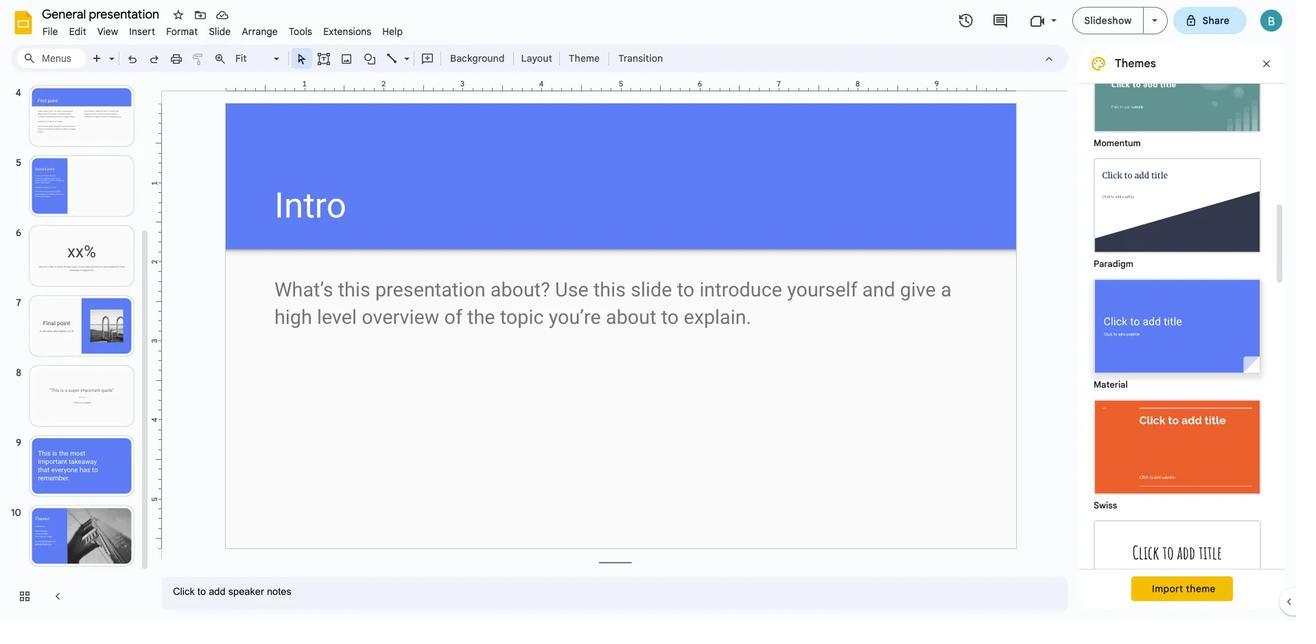 Task type: locate. For each thing, give the bounding box(es) containing it.
share
[[1203, 14, 1230, 27]]

tools menu item
[[283, 23, 318, 40]]

arrange menu item
[[236, 23, 283, 40]]

format
[[166, 25, 198, 38]]

theme
[[569, 52, 600, 65]]

Paradigm radio
[[1087, 151, 1268, 272]]

file
[[43, 25, 58, 38]]

edit menu item
[[64, 23, 92, 40]]

paradigm
[[1094, 258, 1134, 270]]

insert image image
[[339, 49, 354, 68]]

menu bar inside menu bar banner
[[37, 18, 408, 40]]

insert
[[129, 25, 155, 38]]

themes section
[[1079, 30, 1285, 621]]

insert menu item
[[124, 23, 161, 40]]

main toolbar
[[85, 48, 670, 69]]

extensions menu item
[[318, 23, 377, 40]]

Beach Day radio
[[1087, 513, 1268, 621]]

Menus field
[[17, 49, 86, 68]]

Zoom text field
[[233, 49, 272, 68]]

material
[[1094, 379, 1128, 390]]

background button
[[444, 48, 511, 69]]

themes application
[[0, 0, 1296, 621]]

Rename text field
[[37, 5, 167, 22]]

themes
[[1115, 57, 1156, 71]]

menu bar containing file
[[37, 18, 408, 40]]

file menu item
[[37, 23, 64, 40]]

slideshow
[[1084, 14, 1132, 27]]

presentation options image
[[1152, 19, 1157, 22]]

menu bar
[[37, 18, 408, 40]]

navigation
[[0, 0, 151, 621]]

import
[[1152, 583, 1184, 595]]

background
[[450, 52, 505, 65]]



Task type: describe. For each thing, give the bounding box(es) containing it.
share button
[[1173, 7, 1247, 34]]

Zoom field
[[231, 49, 285, 69]]

Material radio
[[1087, 272, 1268, 393]]

swiss
[[1094, 500, 1117, 511]]

help menu item
[[377, 23, 408, 40]]

help
[[382, 25, 403, 38]]

tools
[[289, 25, 312, 38]]

import theme
[[1152, 583, 1216, 595]]

new slide with layout image
[[106, 49, 115, 54]]

edit
[[69, 25, 86, 38]]

transition button
[[612, 48, 669, 69]]

import theme button
[[1132, 576, 1233, 601]]

beach day image
[[1095, 522, 1260, 614]]

theme
[[1186, 583, 1216, 595]]

arrange
[[242, 25, 278, 38]]

extensions
[[323, 25, 371, 38]]

slide menu item
[[203, 23, 236, 40]]

view
[[97, 25, 118, 38]]

shape image
[[362, 49, 378, 68]]

layout
[[521, 52, 552, 65]]

slide
[[209, 25, 231, 38]]

transition
[[618, 52, 663, 65]]

Swiss radio
[[1087, 393, 1268, 513]]

view menu item
[[92, 23, 124, 40]]

layout button
[[517, 48, 556, 69]]

Momentum radio
[[1087, 30, 1268, 151]]

format menu item
[[161, 23, 203, 40]]

Star checkbox
[[169, 5, 188, 25]]

slideshow button
[[1073, 7, 1144, 34]]

menu bar banner
[[0, 0, 1296, 621]]

theme button
[[563, 48, 606, 69]]

momentum
[[1094, 137, 1141, 149]]



Task type: vqa. For each thing, say whether or not it's contained in the screenshot.
the Distance
no



